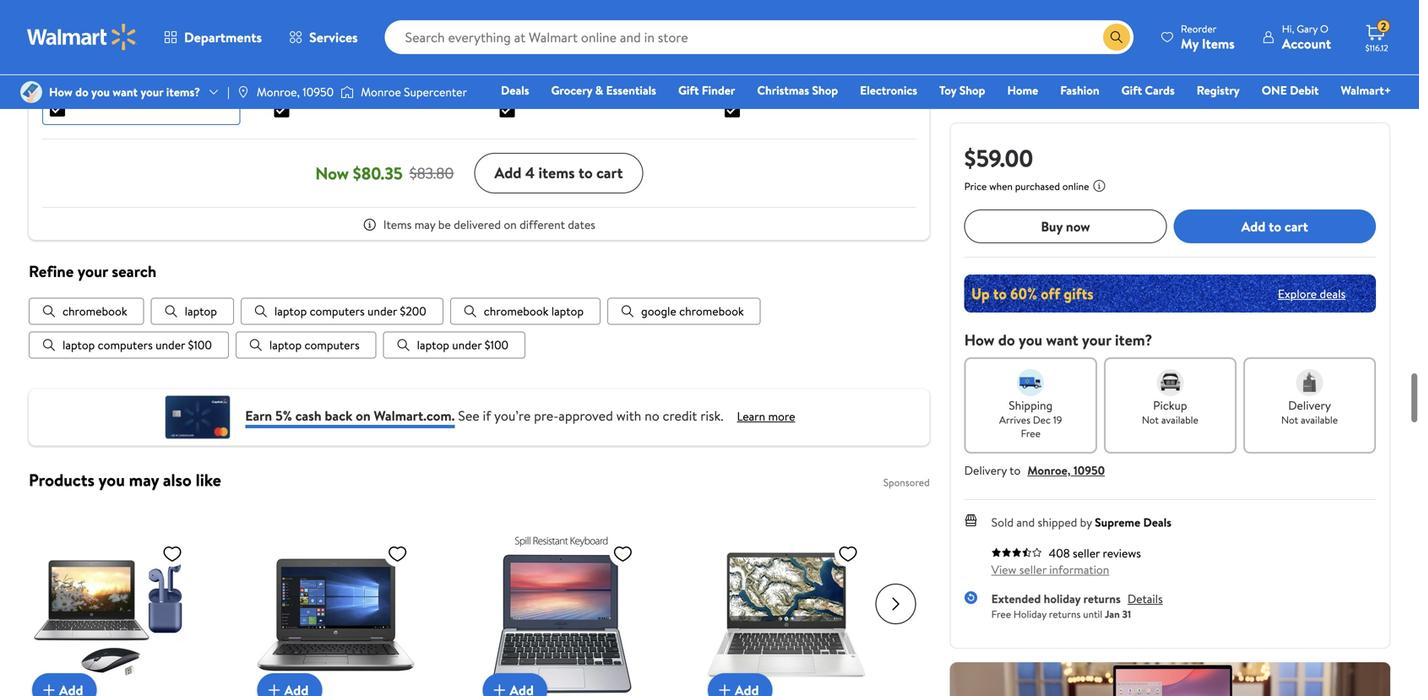 Task type: describe. For each thing, give the bounding box(es) containing it.
cards
[[1145, 82, 1175, 98]]

shipping
[[1009, 397, 1053, 414]]

toy shop link
[[932, 81, 993, 99]]

add for add 4 items to cart
[[494, 162, 522, 183]]

- down "celeron" on the top left of the page
[[50, 73, 55, 91]]

laptop under $100 list item
[[383, 332, 525, 359]]

laptop computers
[[269, 337, 360, 353]]

laptop inside 'button'
[[551, 303, 584, 320]]

walmart.com.
[[374, 407, 455, 425]]

rest
[[825, 72, 852, 90]]

chromebook inside list item
[[679, 303, 744, 320]]

gift finder
[[678, 82, 735, 98]]

rubber
[[810, 90, 853, 109]]

laptop for laptop under $100
[[417, 337, 449, 353]]

1 horizontal spatial scratch
[[128, 54, 172, 73]]

delivery not available
[[1281, 397, 1338, 427]]

finder
[[702, 82, 735, 98]]

intent image for shipping image
[[1017, 369, 1044, 396]]

fashion
[[1060, 82, 1100, 98]]

sponsored
[[883, 475, 930, 490]]

explore deals link
[[1271, 279, 1352, 309]]

monroe, 10950 button
[[1027, 462, 1105, 479]]

risk.
[[700, 407, 724, 425]]

1 vertical spatial and
[[1017, 514, 1035, 531]]

earn
[[245, 407, 272, 425]]

see
[[458, 407, 480, 425]]

mouse inside "zhaomeidaxi office mousepad with gel wrist support - ergonomic gaming desktop mouse pad wrist rest - design gamepad mat rubber base for laptop computer multi-color"
[[725, 72, 764, 90]]

supercenter
[[404, 84, 467, 100]]

1 horizontal spatial ear
[[419, 35, 438, 53]]

arrives
[[999, 413, 1031, 427]]

& inside hp chromebook 11 g5 ee intel celeron 1.6ghz 4gb 16gb chromeos - scratch and dent - scratch & dent
[[106, 73, 115, 91]]

laptop inside grofry wireless mouse,2.4ghz wireless gaming game mouse mice usb receiver for computer pc laptop
[[583, 72, 624, 90]]

add to cart image for the restored hp chromebook 2022 latest os 11.6-inch intel celeron n3050 1.6ghz 4gb ram 16gb ssd bundle: wireless mouse, bluetooth/wireless airbuds by certified 2 day express (refurbished) image
[[39, 680, 59, 696]]

buds
[[387, 72, 415, 90]]

case
[[361, 90, 389, 109]]

celeron
[[50, 35, 97, 54]]

laptop under $100 button
[[383, 332, 525, 359]]

1 vertical spatial wrist
[[792, 72, 822, 90]]

support
[[810, 35, 857, 53]]

you for how do you want your items?
[[91, 84, 110, 100]]

restored hp chromebook 2022 latest os 11.6-inch intel celeron n3050 1.6ghz 4gb ram 16gb ssd bundle: wireless mouse, bluetooth/wireless airbuds by certified 2 day express (refurbished) image
[[32, 537, 189, 694]]

receiver
[[560, 53, 611, 72]]

toy
[[939, 82, 957, 98]]

up to sixty percent off deals. shop now. image
[[964, 275, 1376, 313]]

under for $200
[[368, 303, 397, 320]]

gaming inside "zhaomeidaxi office mousepad with gel wrist support - ergonomic gaming desktop mouse pad wrist rest - design gamepad mat rubber base for laptop computer multi-color"
[[792, 53, 837, 72]]

$116.12
[[1366, 42, 1388, 54]]

registry link
[[1189, 81, 1247, 99]]

- right the support
[[860, 35, 866, 53]]

laptop computers button
[[236, 332, 376, 359]]

- right rest at the right top
[[855, 72, 860, 90]]

price when purchased online
[[964, 179, 1089, 193]]

monroe
[[361, 84, 401, 100]]

chromebook list item
[[29, 298, 144, 325]]

base
[[856, 90, 883, 109]]

toy shop
[[939, 82, 985, 98]]

0 horizontal spatial items
[[383, 216, 412, 233]]

with left smart
[[345, 109, 370, 128]]

earphones
[[274, 53, 336, 72]]

details
[[1128, 590, 1163, 607]]

1 vertical spatial ear
[[364, 72, 383, 90]]

computer inside "zhaomeidaxi office mousepad with gel wrist support - ergonomic gaming desktop mouse pad wrist rest - design gamepad mat rubber base for laptop computer multi-color"
[[768, 109, 828, 128]]

31
[[1122, 607, 1131, 621]]

buy now
[[1041, 217, 1090, 236]]

chromebook for chromebook
[[63, 303, 127, 320]]

chromebook
[[71, 17, 147, 35]]

grofry wireless mouse,2.4ghz wireless gaming game mouse mice usb receiver for computer pc laptop
[[500, 16, 679, 90]]

with down cute
[[274, 72, 299, 90]]

cat
[[306, 35, 327, 53]]

laptop computers list item
[[236, 332, 376, 359]]

- up how do you want your items?
[[119, 54, 124, 73]]

add 4 items to cart
[[494, 162, 623, 183]]

gary
[[1297, 22, 1318, 36]]

capital one  earn 5% cash back on walmart.com. see if you're pre-approved with no credit risk. learn more element
[[737, 408, 795, 426]]

add 4 items to cart button
[[474, 153, 643, 193]]

laptop inside list item
[[185, 303, 217, 320]]

add to cart image for asus chromebook c202sa-ys02, 1.60 ghz intel celeron, 4gb ddr3 ram, 16gb ssd hard drive, chrome, 11" screen (grade b used) image
[[489, 680, 510, 696]]

legal information image
[[1093, 179, 1106, 193]]

hp probook 640 g2 laptop intel core i5 2.40 ghz 8gb ram 512gb ssd windows 10 pro - scratch & dent image
[[257, 537, 414, 694]]

hp
[[50, 17, 67, 35]]

chromebook button
[[29, 298, 144, 325]]

0 horizontal spatial may
[[129, 468, 159, 492]]

free for shipping
[[1021, 426, 1041, 441]]

3.5mm
[[362, 35, 402, 53]]

hp chromebook 11 g5 ee intel celeron 1.6ghz 4gb 16gb chromeos - scratch and dent - scratch & dent
[[50, 17, 229, 91]]

chromebook laptop
[[484, 303, 584, 320]]

pc inside grofry wireless mouse,2.4ghz wireless gaming game mouse mice usb receiver for computer pc laptop
[[563, 72, 580, 90]]

grocery & essentials
[[551, 82, 656, 98]]

0 vertical spatial wrist
[[777, 35, 807, 53]]

monroe, 10950
[[257, 84, 334, 100]]

2 vertical spatial you
[[99, 468, 125, 492]]

desktop
[[840, 53, 889, 72]]

explore
[[1278, 285, 1317, 302]]

no
[[645, 407, 659, 425]]

computers inside laptop computers button
[[305, 337, 360, 353]]

1 vertical spatial your
[[78, 260, 108, 282]]

chromebook for chromebook laptop
[[484, 303, 549, 320]]

capitalone image
[[163, 396, 232, 439]]

asus chromebook c202sa-ys02, 1.60 ghz intel celeron, 4gb ddr3 ram, 16gb ssd hard drive, chrome, 11" screen (grade b used) image
[[483, 537, 640, 694]]

1 horizontal spatial returns
[[1083, 590, 1121, 607]]

laptop for laptop computers
[[269, 337, 302, 353]]

computers for $200
[[310, 303, 365, 320]]

headset
[[389, 53, 438, 72]]

google
[[641, 303, 676, 320]]

408 seller reviews
[[1049, 545, 1141, 561]]

1 horizontal spatial dent
[[200, 54, 229, 73]]

laptop computers under $100 button
[[29, 332, 229, 359]]

11
[[151, 17, 159, 35]]

grocery & essentials link
[[544, 81, 664, 99]]

services button
[[275, 17, 371, 57]]

for inside grofry wireless mouse,2.4ghz wireless gaming game mouse mice usb receiver for computer pc laptop
[[614, 53, 631, 72]]

fashion link
[[1053, 81, 1107, 99]]

available for pickup
[[1161, 413, 1199, 427]]

my
[[1181, 34, 1199, 53]]

how do you want your item?
[[964, 329, 1152, 351]]

mice
[[500, 53, 528, 72]]

holiday
[[1014, 607, 1047, 621]]

 image for monroe, 10950
[[236, 85, 250, 99]]

laptop list item
[[151, 298, 234, 325]]

reorder
[[1181, 22, 1217, 36]]

debit
[[1290, 82, 1319, 98]]

shop for christmas shop
[[812, 82, 838, 98]]

laptop computers under $200 button
[[241, 298, 443, 325]]

1 horizontal spatial &
[[595, 82, 603, 98]]

pc inside sunjoy tech portable cartoon cute cat claw 3.5mm in ear earphones earbuds headset with macaroon ear buds organizer box case compatible with smart phones pc mp3
[[274, 128, 292, 146]]

extended holiday returns details free holiday returns until jan 31
[[991, 590, 1163, 621]]

available for delivery
[[1301, 413, 1338, 427]]

0 horizontal spatial 2
[[779, 79, 784, 93]]

registry
[[1197, 82, 1240, 98]]

grofry
[[500, 16, 539, 35]]

in
[[405, 35, 415, 53]]

view
[[991, 561, 1017, 578]]

you're
[[494, 407, 531, 425]]

pre-
[[534, 407, 559, 425]]

zhaomeidaxi
[[725, 16, 798, 35]]

0 horizontal spatial deals
[[501, 82, 529, 98]]

chromebook laptop button
[[450, 298, 601, 325]]

explore deals
[[1278, 285, 1346, 302]]

items inside "reorder my items"
[[1202, 34, 1235, 53]]

1 horizontal spatial 10950
[[1074, 462, 1105, 479]]

shop for toy shop
[[959, 82, 985, 98]]

laptop for laptop computers under $100
[[63, 337, 95, 353]]

how for how do you want your item?
[[964, 329, 995, 351]]

gift for gift cards
[[1121, 82, 1142, 98]]

sold
[[991, 514, 1014, 531]]

chromebook laptop list item
[[450, 298, 601, 325]]

Walmart Site-Wide search field
[[385, 20, 1134, 54]]

not for pickup
[[1142, 413, 1159, 427]]

gaming inside grofry wireless mouse,2.4ghz wireless gaming game mouse mice usb receiver for computer pc laptop
[[551, 35, 597, 53]]

gift finder link
[[671, 81, 743, 99]]

0 horizontal spatial 10950
[[303, 84, 334, 100]]

approved
[[559, 407, 613, 425]]

organizer
[[274, 90, 332, 109]]

on for delivered
[[504, 216, 517, 233]]

learn
[[737, 408, 765, 425]]

add to favorites list, restored hp chromebook 2022 latest os 11.6-inch intel celeron n3050 1.6ghz 4gb ram 16gb ssd bundle: wireless mouse, bluetooth/wireless airbuds by certified 2 day express (refurbished) image
[[162, 543, 182, 564]]

ee
[[183, 17, 198, 35]]

for inside "zhaomeidaxi office mousepad with gel wrist support - ergonomic gaming desktop mouse pad wrist rest - design gamepad mat rubber base for laptop computer multi-color"
[[886, 90, 904, 109]]

g5
[[163, 17, 180, 35]]

seller for reviews
[[1073, 545, 1100, 561]]



Task type: locate. For each thing, give the bounding box(es) containing it.
shop inside christmas shop link
[[812, 82, 838, 98]]

now
[[1066, 217, 1090, 236]]

0 vertical spatial items
[[1202, 34, 1235, 53]]

2 add to cart image from the left
[[715, 680, 735, 696]]

0 horizontal spatial gift
[[678, 82, 699, 98]]

monroe,
[[257, 84, 300, 100], [1027, 462, 1071, 479]]

usb
[[531, 53, 556, 72]]

1 vertical spatial 10950
[[1074, 462, 1105, 479]]

do down chromeos
[[75, 84, 88, 100]]

0 vertical spatial computer
[[500, 72, 559, 90]]

delivery for not
[[1288, 397, 1331, 414]]

deals link
[[493, 81, 537, 99]]

free inside extended holiday returns details free holiday returns until jan 31
[[991, 607, 1011, 621]]

under
[[368, 303, 397, 320], [156, 337, 185, 353], [452, 337, 482, 353]]

items right my
[[1202, 34, 1235, 53]]

408
[[1049, 545, 1070, 561]]

you right the products
[[99, 468, 125, 492]]

computers down 'laptop computers under $200' "list item"
[[305, 337, 360, 353]]

items left be
[[383, 216, 412, 233]]

gaming up christmas shop
[[792, 53, 837, 72]]

None checkbox
[[500, 102, 515, 117], [725, 102, 740, 117], [500, 102, 515, 117], [725, 102, 740, 117]]

be
[[438, 216, 451, 233]]

laptop under $100
[[417, 337, 509, 353]]

gift
[[678, 82, 699, 98], [1121, 82, 1142, 98]]

and right 'sold'
[[1017, 514, 1035, 531]]

deals down mice
[[501, 82, 529, 98]]

dent right 151 at the top left
[[118, 73, 148, 91]]

1 horizontal spatial add
[[1241, 217, 1266, 236]]

cash
[[295, 407, 322, 425]]

on right back
[[356, 407, 371, 425]]

dec
[[1033, 413, 1051, 427]]

may left also
[[129, 468, 159, 492]]

1 horizontal spatial  image
[[236, 85, 250, 99]]

0 horizontal spatial &
[[106, 73, 115, 91]]

10950 up by
[[1074, 462, 1105, 479]]

office
[[801, 16, 839, 35]]

seller right 408 at the bottom right of the page
[[1073, 545, 1100, 561]]

intent image for delivery image
[[1296, 369, 1323, 396]]

cart up the explore
[[1285, 217, 1308, 236]]

1 vertical spatial add
[[1241, 217, 1266, 236]]

0 vertical spatial delivery
[[1288, 397, 1331, 414]]

gift left finder
[[678, 82, 699, 98]]

sunjoy tech portable cartoon cute cat claw 3.5mm in ear earphones earbuds headset with macaroon ear buds organizer box case compatible with smart phones pc mp3
[[274, 16, 455, 146]]

1 horizontal spatial add to cart image
[[715, 680, 735, 696]]

delivery inside delivery not available
[[1288, 397, 1331, 414]]

delivery down intent image for delivery
[[1288, 397, 1331, 414]]

0 vertical spatial monroe,
[[257, 84, 300, 100]]

available down intent image for pickup
[[1161, 413, 1199, 427]]

0 horizontal spatial shop
[[812, 82, 838, 98]]

if
[[483, 407, 491, 425]]

search icon image
[[1110, 30, 1123, 44]]

one
[[1262, 82, 1287, 98]]

earbuds
[[339, 53, 386, 72]]

list
[[29, 298, 930, 359]]

portable
[[346, 16, 396, 35]]

game
[[600, 35, 634, 53]]

computers up laptop computers
[[310, 303, 365, 320]]

add to cart image
[[264, 680, 284, 696], [489, 680, 510, 696]]

purchased
[[1015, 179, 1060, 193]]

chromebook down refine your search
[[63, 303, 127, 320]]

you for how do you want your item?
[[1019, 329, 1043, 351]]

free inside shipping arrives dec 19 free
[[1021, 426, 1041, 441]]

want for item?
[[1046, 329, 1078, 351]]

computers down chromebook button on the top left of page
[[98, 337, 153, 353]]

laptop computers under $200
[[274, 303, 426, 320]]

scratch down 11
[[128, 54, 172, 73]]

$100 inside button
[[188, 337, 212, 353]]

view seller information
[[991, 561, 1109, 578]]

under inside laptop computers under $200 button
[[368, 303, 397, 320]]

0 horizontal spatial gaming
[[551, 35, 597, 53]]

add to favorites list, hp probook 640 g2 laptop intel core i5 2.40 ghz 8gb ram 512gb ssd windows 10 pro - scratch & dent image
[[387, 543, 408, 564]]

0 vertical spatial your
[[141, 84, 163, 100]]

0 vertical spatial pc
[[563, 72, 580, 90]]

2 horizontal spatial chromebook
[[679, 303, 744, 320]]

chromebook up laptop under $100
[[484, 303, 549, 320]]

1 horizontal spatial chromebook
[[484, 303, 549, 320]]

free left holiday
[[991, 607, 1011, 621]]

gift left cards
[[1121, 82, 1142, 98]]

holiday
[[1044, 590, 1081, 607]]

$100 down chromebook laptop "list item"
[[485, 337, 509, 353]]

your left items?
[[141, 84, 163, 100]]

returns
[[1083, 590, 1121, 607], [1049, 607, 1081, 621]]

1 vertical spatial you
[[1019, 329, 1043, 351]]

1
[[554, 79, 557, 93]]

your for how do you want your items?
[[141, 84, 163, 100]]

0 horizontal spatial for
[[614, 53, 631, 72]]

add inside add 4 items to cart "button"
[[494, 162, 522, 183]]

dent down departments
[[200, 54, 229, 73]]

tech
[[316, 16, 343, 35]]

for right base
[[886, 90, 904, 109]]

laptop inside button
[[417, 337, 449, 353]]

do
[[75, 84, 88, 100], [998, 329, 1015, 351]]

1 horizontal spatial gaming
[[792, 53, 837, 72]]

1 add to cart image from the left
[[39, 680, 59, 696]]

add for add to cart
[[1241, 217, 1266, 236]]

laptop inside button
[[63, 337, 95, 353]]

0 horizontal spatial available
[[1161, 413, 1199, 427]]

scratch
[[128, 54, 172, 73], [58, 73, 103, 91]]

list containing chromebook
[[29, 298, 930, 359]]

pc left mp3
[[274, 128, 292, 146]]

not down intent image for pickup
[[1142, 413, 1159, 427]]

chromebook right google
[[679, 303, 744, 320]]

pad
[[767, 72, 788, 90]]

how for how do you want your items?
[[49, 84, 72, 100]]

ear right in
[[419, 35, 438, 53]]

2 $100 from the left
[[485, 337, 509, 353]]

laptop inside list item
[[269, 337, 302, 353]]

1 horizontal spatial do
[[998, 329, 1015, 351]]

items
[[538, 162, 575, 183]]

2 vertical spatial to
[[1010, 462, 1021, 479]]

$100
[[188, 337, 212, 353], [485, 337, 509, 353]]

2 horizontal spatial to
[[1269, 217, 1281, 236]]

cart inside "button"
[[596, 162, 623, 183]]

to
[[579, 162, 593, 183], [1269, 217, 1281, 236], [1010, 462, 1021, 479]]

0 vertical spatial do
[[75, 84, 88, 100]]

1 vertical spatial computer
[[768, 109, 828, 128]]

delivery for to
[[964, 462, 1007, 479]]

with left no
[[616, 407, 641, 425]]

seller down 3.5907 stars out of 5, based on 408 seller reviews element
[[1019, 561, 1047, 578]]

0 horizontal spatial monroe,
[[257, 84, 300, 100]]

0 horizontal spatial free
[[991, 607, 1011, 621]]

items?
[[166, 84, 200, 100]]

until
[[1083, 607, 1103, 621]]

0 vertical spatial laptop
[[583, 72, 624, 90]]

monroe, down dec
[[1027, 462, 1071, 479]]

0 horizontal spatial delivery
[[964, 462, 1007, 479]]

google chromebook list item
[[607, 298, 761, 325]]

reorder my items
[[1181, 22, 1235, 53]]

scratch left 151 at the top left
[[58, 73, 103, 91]]

1.6ghz
[[100, 35, 140, 54]]

hi, gary o account
[[1282, 22, 1331, 53]]

1 horizontal spatial laptop
[[725, 109, 765, 128]]

your for how do you want your item?
[[1082, 329, 1111, 351]]

0 horizontal spatial scratch
[[58, 73, 103, 91]]

add to favorites list, restored hp 14a-na1047nr chromebook 14" laptop intel celeron n4500, 4gb ram, 32gb emmc (refurbished) image
[[838, 543, 858, 564]]

christmas shop link
[[750, 81, 846, 99]]

to for delivery to monroe, 10950
[[1010, 462, 1021, 479]]

computers inside laptop computers under $100 button
[[98, 337, 153, 353]]

details button
[[1128, 590, 1163, 607]]

 image
[[20, 81, 42, 103], [236, 85, 250, 99]]

add inside add to cart button
[[1241, 217, 1266, 236]]

and up items?
[[175, 54, 196, 73]]

add to cart button
[[1174, 209, 1376, 243]]

next slide for products you may also like list image
[[876, 584, 916, 624]]

1 vertical spatial want
[[1046, 329, 1078, 351]]

to inside "button"
[[579, 162, 593, 183]]

home link
[[1000, 81, 1046, 99]]

chromebook inside list item
[[63, 303, 127, 320]]

laptop inside "zhaomeidaxi office mousepad with gel wrist support - ergonomic gaming desktop mouse pad wrist rest - design gamepad mat rubber base for laptop computer multi-color"
[[725, 109, 765, 128]]

do for how do you want your item?
[[998, 329, 1015, 351]]

1 gift from the left
[[678, 82, 699, 98]]

earn 5% cash back on walmart.com. see if you're pre-approved with no credit risk.
[[245, 407, 724, 425]]

mouse right game
[[638, 35, 676, 53]]

0 vertical spatial may
[[415, 216, 435, 233]]

0 vertical spatial want
[[113, 84, 138, 100]]

1 horizontal spatial monroe,
[[1027, 462, 1071, 479]]

2 gift from the left
[[1121, 82, 1142, 98]]

intel
[[201, 17, 227, 35]]

may left be
[[415, 216, 435, 233]]

claw
[[331, 35, 359, 53]]

under down laptop list item
[[156, 337, 185, 353]]

available down intent image for delivery
[[1301, 413, 1338, 427]]

0 horizontal spatial seller
[[1019, 561, 1047, 578]]

on left different
[[504, 216, 517, 233]]

0 vertical spatial mouse
[[638, 35, 676, 53]]

0 vertical spatial add
[[494, 162, 522, 183]]

mouse left pad
[[725, 72, 764, 90]]

0 horizontal spatial laptop
[[583, 72, 624, 90]]

ear left 'buds'
[[364, 72, 383, 90]]

1 vertical spatial deals
[[1143, 514, 1172, 531]]

1 chromebook from the left
[[63, 303, 127, 320]]

on for back
[[356, 407, 371, 425]]

add to cart image for hp probook 640 g2 laptop intel core i5 2.40 ghz 8gb ram 512gb ssd windows 10 pro - scratch & dent image
[[264, 680, 284, 696]]

walmart+
[[1341, 82, 1391, 98]]

0 horizontal spatial  image
[[20, 81, 42, 103]]

0 horizontal spatial add
[[494, 162, 522, 183]]

laptop
[[583, 72, 624, 90], [725, 109, 765, 128]]

cart inside button
[[1285, 217, 1308, 236]]

|
[[227, 84, 230, 100]]

free down shipping on the bottom right of page
[[1021, 426, 1041, 441]]

3 chromebook from the left
[[679, 303, 744, 320]]

gamepad
[[725, 90, 781, 109]]

computers for $100
[[98, 337, 153, 353]]

1 horizontal spatial deals
[[1143, 514, 1172, 531]]

1 horizontal spatial available
[[1301, 413, 1338, 427]]

returns left the 31
[[1083, 590, 1121, 607]]

want left item?
[[1046, 329, 1078, 351]]

0 vertical spatial ear
[[419, 35, 438, 53]]

returns left until
[[1049, 607, 1081, 621]]

2 chromebook from the left
[[484, 303, 549, 320]]

1 horizontal spatial computer
[[768, 109, 828, 128]]

0 horizontal spatial pc
[[274, 128, 292, 146]]

0 horizontal spatial cart
[[596, 162, 623, 183]]

0 horizontal spatial do
[[75, 84, 88, 100]]

1 vertical spatial cart
[[1285, 217, 1308, 236]]

online
[[1063, 179, 1089, 193]]

1 horizontal spatial seller
[[1073, 545, 1100, 561]]

shipping arrives dec 19 free
[[999, 397, 1062, 441]]

computer
[[500, 72, 559, 90], [768, 109, 828, 128]]

0 horizontal spatial on
[[356, 407, 371, 425]]

1 vertical spatial do
[[998, 329, 1015, 351]]

151
[[104, 79, 116, 94]]

2 add to cart image from the left
[[489, 680, 510, 696]]

& right grocery
[[595, 82, 603, 98]]

deals right supreme
[[1143, 514, 1172, 531]]

delivery up 'sold'
[[964, 462, 1007, 479]]

0 vertical spatial 2
[[1381, 19, 1386, 34]]

you down chromeos
[[91, 84, 110, 100]]

laptop computers under $100 list item
[[29, 332, 229, 359]]

0 horizontal spatial under
[[156, 337, 185, 353]]

0 vertical spatial on
[[504, 216, 517, 233]]

1 horizontal spatial not
[[1281, 413, 1298, 427]]

0 vertical spatial free
[[1021, 426, 1041, 441]]

when
[[989, 179, 1013, 193]]

for up essentials at top left
[[614, 53, 631, 72]]

1 horizontal spatial free
[[1021, 426, 1041, 441]]

 image for how do you want your items?
[[20, 81, 42, 103]]

1 vertical spatial items
[[383, 216, 412, 233]]

0 vertical spatial how
[[49, 84, 72, 100]]

0 vertical spatial and
[[175, 54, 196, 73]]

1 vertical spatial on
[[356, 407, 371, 425]]

None checkbox
[[50, 101, 65, 117], [274, 102, 289, 117], [50, 101, 65, 117], [274, 102, 289, 117]]

may
[[415, 216, 435, 233], [129, 468, 159, 492]]

computer inside grofry wireless mouse,2.4ghz wireless gaming game mouse mice usb receiver for computer pc laptop
[[500, 72, 559, 90]]

$83.80
[[410, 163, 454, 184]]

laptop computers under $100
[[63, 337, 212, 353]]

essentials
[[606, 82, 656, 98]]

2 not from the left
[[1281, 413, 1298, 427]]

and inside hp chromebook 11 g5 ee intel celeron 1.6ghz 4gb 16gb chromeos - scratch and dent - scratch & dent
[[175, 54, 196, 73]]

2 available from the left
[[1301, 413, 1338, 427]]

0 vertical spatial to
[[579, 162, 593, 183]]

not for delivery
[[1281, 413, 1298, 427]]

2 shop from the left
[[959, 82, 985, 98]]

wireless up receiver
[[542, 16, 590, 35]]

cart right 'items'
[[596, 162, 623, 183]]

laptop for laptop computers under $200
[[274, 303, 307, 320]]

your left item?
[[1082, 329, 1111, 351]]

want for items?
[[113, 84, 138, 100]]

available inside pickup not available
[[1161, 413, 1199, 427]]

on
[[504, 216, 517, 233], [356, 407, 371, 425]]

your up chromebook button on the top left of page
[[78, 260, 108, 282]]

to inside button
[[1269, 217, 1281, 236]]

2 vertical spatial your
[[1082, 329, 1111, 351]]

restored hp 14a-na1047nr chromebook 14" laptop intel celeron n4500, 4gb ram, 32gb emmc (refurbished) image
[[708, 537, 865, 694]]

free for extended
[[991, 607, 1011, 621]]

do up shipping on the bottom right of page
[[998, 329, 1015, 351]]

not down intent image for delivery
[[1281, 413, 1298, 427]]

with left "gel"
[[725, 35, 750, 53]]

box
[[335, 90, 357, 109]]

add to cart image
[[39, 680, 59, 696], [715, 680, 735, 696]]

1 horizontal spatial $100
[[485, 337, 509, 353]]

1 vertical spatial delivery
[[964, 462, 1007, 479]]

0 vertical spatial cart
[[596, 162, 623, 183]]

also
[[163, 468, 192, 492]]

electronics
[[860, 82, 917, 98]]

1 $100 from the left
[[188, 337, 212, 353]]

0 vertical spatial you
[[91, 84, 110, 100]]

3.5907 stars out of 5, based on 408 seller reviews element
[[991, 547, 1042, 558]]

0 vertical spatial for
[[614, 53, 631, 72]]

products you may also like
[[29, 468, 221, 492]]

0 horizontal spatial computer
[[500, 72, 559, 90]]

 image right '|'
[[236, 85, 250, 99]]

like
[[196, 468, 221, 492]]

1 vertical spatial how
[[964, 329, 995, 351]]

0 horizontal spatial $100
[[188, 337, 212, 353]]

1 shop from the left
[[812, 82, 838, 98]]

1 vertical spatial to
[[1269, 217, 1281, 236]]

back
[[325, 407, 353, 425]]

not
[[1142, 413, 1159, 427], [1281, 413, 1298, 427]]

gift cards link
[[1114, 81, 1182, 99]]

pc right 1
[[563, 72, 580, 90]]

add to cart image for restored hp 14a-na1047nr chromebook 14" laptop intel celeron n4500, 4gb ram, 32gb emmc (refurbished) image
[[715, 680, 735, 696]]

view seller information link
[[991, 561, 1109, 578]]

laptop computers under $200 list item
[[241, 298, 443, 325]]

chromebook inside 'button'
[[484, 303, 549, 320]]

mouse inside grofry wireless mouse,2.4ghz wireless gaming game mouse mice usb receiver for computer pc laptop
[[638, 35, 676, 53]]

1 horizontal spatial items
[[1202, 34, 1235, 53]]

dates
[[568, 216, 595, 233]]

& down 1.6ghz
[[106, 73, 115, 91]]

seller for information
[[1019, 561, 1047, 578]]

$100 inside button
[[485, 337, 509, 353]]

to up the explore
[[1269, 217, 1281, 236]]

wireless up deals link
[[500, 35, 548, 53]]

not inside delivery not available
[[1281, 413, 1298, 427]]

to right 'items'
[[579, 162, 593, 183]]

with inside "zhaomeidaxi office mousepad with gel wrist support - ergonomic gaming desktop mouse pad wrist rest - design gamepad mat rubber base for laptop computer multi-color"
[[725, 35, 750, 53]]

intent image for pickup image
[[1157, 369, 1184, 396]]

$100 down laptop button
[[188, 337, 212, 353]]

refine your search
[[29, 260, 157, 282]]

0 horizontal spatial returns
[[1049, 607, 1081, 621]]

 image down walmart image on the left of the page
[[20, 81, 42, 103]]

christmas shop
[[757, 82, 838, 98]]

walmart image
[[27, 24, 137, 51]]

0 horizontal spatial dent
[[118, 73, 148, 91]]

monroe, down earphones
[[257, 84, 300, 100]]

shop inside the toy shop "link"
[[959, 82, 985, 98]]

add to favorites list, asus chromebook c202sa-ys02, 1.60 ghz intel celeron, 4gb ddr3 ram, 16gb ssd hard drive, chrome, 11" screen (grade b used) image
[[613, 543, 633, 564]]

gaming left game
[[551, 35, 597, 53]]

available inside delivery not available
[[1301, 413, 1338, 427]]

want down 1.6ghz
[[113, 84, 138, 100]]

delivery
[[1288, 397, 1331, 414], [964, 462, 1007, 479]]

1 horizontal spatial pc
[[563, 72, 580, 90]]

1 horizontal spatial and
[[1017, 514, 1035, 531]]

under down chromebook laptop "list item"
[[452, 337, 482, 353]]

pc
[[563, 72, 580, 90], [274, 128, 292, 146]]

1 vertical spatial monroe,
[[1027, 462, 1071, 479]]

5%
[[275, 407, 292, 425]]

1 vertical spatial for
[[886, 90, 904, 109]]

1 horizontal spatial may
[[415, 216, 435, 233]]

computers inside laptop computers under $200 button
[[310, 303, 365, 320]]

1 vertical spatial laptop
[[725, 109, 765, 128]]

christmas
[[757, 82, 809, 98]]

design
[[863, 72, 904, 90]]

1 horizontal spatial how
[[964, 329, 995, 351]]

by
[[1080, 514, 1092, 531]]

under left $200
[[368, 303, 397, 320]]

0 horizontal spatial to
[[579, 162, 593, 183]]

1 horizontal spatial under
[[368, 303, 397, 320]]

1 horizontal spatial gift
[[1121, 82, 1142, 98]]

do for how do you want your items?
[[75, 84, 88, 100]]

under inside laptop computers under $100 button
[[156, 337, 185, 353]]

1 available from the left
[[1161, 413, 1199, 427]]

items may be delivered on different dates
[[383, 216, 595, 233]]

1 vertical spatial free
[[991, 607, 1011, 621]]

not inside pickup not available
[[1142, 413, 1159, 427]]

to down arrives
[[1010, 462, 1021, 479]]

phones
[[412, 109, 455, 128]]

1 add to cart image from the left
[[264, 680, 284, 696]]

2 horizontal spatial under
[[452, 337, 482, 353]]

 image
[[341, 84, 354, 101]]

under for $100
[[156, 337, 185, 353]]

google chromebook button
[[607, 298, 761, 325]]

1 horizontal spatial your
[[141, 84, 163, 100]]

gift for gift finder
[[678, 82, 699, 98]]

you up intent image for shipping on the bottom right of page
[[1019, 329, 1043, 351]]

1 not from the left
[[1142, 413, 1159, 427]]

10950 up 'compatible'
[[303, 84, 334, 100]]

one debit
[[1262, 82, 1319, 98]]

to for add to cart
[[1269, 217, 1281, 236]]

1 vertical spatial may
[[129, 468, 159, 492]]

1 horizontal spatial shop
[[959, 82, 985, 98]]

under inside 'laptop under $100' button
[[452, 337, 482, 353]]

Search search field
[[385, 20, 1134, 54]]



Task type: vqa. For each thing, say whether or not it's contained in the screenshot.
Product Group containing 15
no



